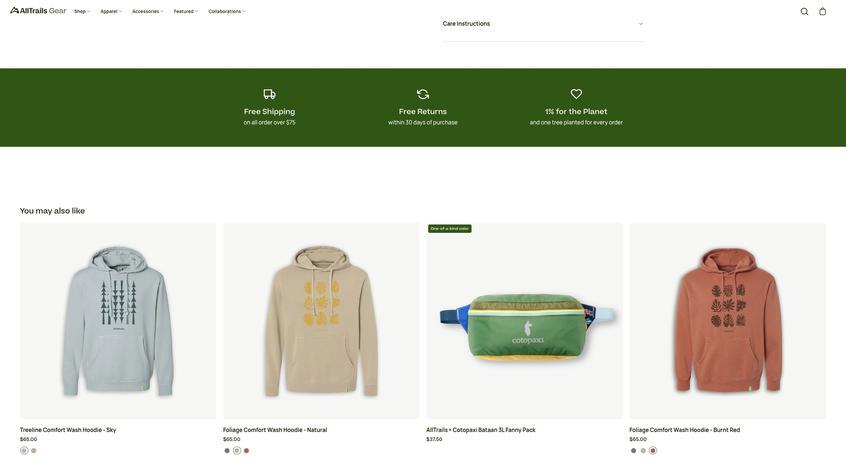 Task type: vqa. For each thing, say whether or not it's contained in the screenshot.


Task type: describe. For each thing, give the bounding box(es) containing it.
foliage for foliage comfort wash hoodie - natural
[[223, 426, 243, 434]]

accessories
[[132, 8, 160, 14]]

sky
[[106, 426, 116, 434]]

hoodie for natural
[[283, 426, 303, 434]]

you may also like
[[20, 206, 85, 217]]

$65.00 inside foliage comfort wash hoodie - burnt red $65.00
[[630, 436, 647, 443]]

free for free returns
[[399, 107, 416, 117]]

$65.00 for treeline comfort wash hoodie - sky
[[20, 436, 37, 443]]

comfort for foliage comfort wash hoodie - natural
[[244, 426, 266, 434]]

accessories link
[[127, 3, 169, 20]]

order inside 1% for the planet and one tree planted for every order
[[609, 119, 623, 126]]

free shipping on all order over $75
[[244, 107, 296, 126]]

option group for natural
[[223, 447, 420, 454]]

pine radio for foliage comfort wash hoodie - natural
[[223, 447, 231, 454]]

0 vertical spatial for
[[556, 107, 567, 117]]

foliage comfort wash hoodie - natural $65.00
[[223, 426, 327, 443]]

natural image for treeline
[[31, 448, 36, 453]]

Burnt Red radio
[[243, 447, 251, 454]]

purchase
[[433, 119, 458, 126]]

$65.00 link for sky
[[20, 436, 217, 443]]

collaborations link
[[204, 3, 251, 20]]

treeline
[[20, 426, 42, 434]]

fanny
[[506, 426, 522, 434]]

days
[[414, 119, 426, 126]]

$65.00 for foliage comfort wash hoodie - natural
[[223, 436, 240, 443]]

shipping
[[263, 107, 295, 117]]

apparel link
[[96, 3, 127, 20]]

wash for sky
[[67, 426, 82, 434]]

the
[[569, 107, 582, 117]]

all
[[252, 119, 258, 126]]

over
[[274, 119, 285, 126]]

alltrails
[[427, 426, 448, 434]]

$65.00 link for natural
[[223, 436, 420, 443]]

instructions
[[457, 20, 490, 27]]

treeline comfort wash hoodie - sky link
[[20, 426, 217, 434]]

foliage for foliage comfort wash hoodie - burnt red
[[630, 426, 649, 434]]

natural radio for treeline
[[30, 447, 38, 454]]

- for natural
[[304, 426, 306, 434]]

alltrails × cotopaxi bataan 3l fanny pack link
[[427, 426, 623, 434]]

1 horizontal spatial for
[[585, 119, 593, 126]]

1% for the planet and one tree planted for every order
[[530, 107, 623, 126]]

toggle plus image for apparel
[[118, 9, 122, 13]]

natural image for foliage
[[641, 448, 646, 453]]

natural radio for foliage
[[233, 447, 241, 454]]

$37.50
[[427, 436, 443, 443]]

comfort for foliage comfort wash hoodie - burnt red
[[650, 426, 673, 434]]

option group for sky
[[20, 447, 217, 454]]

like
[[72, 206, 85, 217]]

order inside free shipping on all order over $75
[[259, 119, 273, 126]]

one
[[541, 119, 551, 126]]

Sky radio
[[20, 447, 28, 454]]

toggle plus image for collaborations
[[242, 9, 246, 13]]

foliage comfort wash hoodie - natural link
[[223, 426, 420, 434]]

comfort for treeline comfort wash hoodie - sky
[[43, 426, 66, 434]]

hoodie for sky
[[83, 426, 102, 434]]

hoodie for burnt
[[690, 426, 709, 434]]

Burnt Red radio
[[649, 447, 657, 454]]

burnt red image
[[651, 448, 656, 453]]

foliage comfort wash hoodie - burnt red link
[[630, 426, 826, 434]]



Task type: locate. For each thing, give the bounding box(es) containing it.
30
[[406, 119, 412, 126]]

option group down 'foliage comfort wash hoodie - burnt red' "link"
[[630, 447, 827, 454]]

tree
[[552, 119, 563, 126]]

$65.00 up natural icon
[[223, 436, 240, 443]]

Natural radio
[[640, 447, 648, 454]]

-
[[103, 426, 105, 434], [304, 426, 306, 434], [710, 426, 713, 434]]

foliage
[[223, 426, 243, 434], [630, 426, 649, 434]]

returns
[[418, 107, 447, 117]]

$65.00 up natural radio
[[630, 436, 647, 443]]

wash inside treeline comfort wash hoodie - sky $65.00
[[67, 426, 82, 434]]

on
[[244, 119, 251, 126]]

comfort inside foliage comfort wash hoodie - burnt red $65.00
[[650, 426, 673, 434]]

1%
[[546, 107, 554, 117]]

0 horizontal spatial toggle plus image
[[118, 9, 122, 13]]

shop
[[74, 8, 87, 14]]

1 free from the left
[[244, 107, 261, 117]]

0 horizontal spatial foliage
[[223, 426, 243, 434]]

1 horizontal spatial pine image
[[631, 448, 636, 453]]

0 horizontal spatial toggle plus image
[[87, 9, 91, 13]]

2 wash from the left
[[267, 426, 282, 434]]

1 natural image from the left
[[31, 448, 36, 453]]

natural image inside radio
[[641, 448, 646, 453]]

free inside free returns within 30 days of purchase
[[399, 107, 416, 117]]

2 natural radio from the left
[[233, 447, 241, 454]]

0 horizontal spatial natural image
[[31, 448, 36, 453]]

$37.50 link
[[427, 436, 623, 443]]

option group down foliage comfort wash hoodie - natural link
[[223, 447, 420, 454]]

free inside free shipping on all order over $75
[[244, 107, 261, 117]]

0 horizontal spatial comfort
[[43, 426, 66, 434]]

pine image left natural icon
[[225, 448, 230, 453]]

toggle plus image left accessories
[[118, 9, 122, 13]]

pine image for foliage comfort wash hoodie - natural
[[225, 448, 230, 453]]

2 toggle plus image from the left
[[160, 9, 164, 13]]

1 horizontal spatial hoodie
[[283, 426, 303, 434]]

option group down treeline comfort wash hoodie - sky link
[[20, 447, 217, 454]]

hoodie inside foliage comfort wash hoodie - burnt red $65.00
[[690, 426, 709, 434]]

$65.00 inside foliage comfort wash hoodie - natural $65.00
[[223, 436, 240, 443]]

0 horizontal spatial pine image
[[225, 448, 230, 453]]

hoodie left the "burnt"
[[690, 426, 709, 434]]

pine radio left natural icon
[[223, 447, 231, 454]]

red
[[730, 426, 740, 434]]

you
[[20, 206, 34, 217]]

burnt
[[714, 426, 729, 434]]

2 horizontal spatial hoodie
[[690, 426, 709, 434]]

3 $65.00 from the left
[[630, 436, 647, 443]]

pine radio left natural radio
[[630, 447, 638, 454]]

1 toggle plus image from the left
[[118, 9, 122, 13]]

free for free shipping
[[244, 107, 261, 117]]

2 - from the left
[[304, 426, 306, 434]]

0 horizontal spatial $65.00 link
[[20, 436, 217, 443]]

featured
[[174, 8, 195, 14]]

and
[[530, 119, 540, 126]]

1 horizontal spatial order
[[609, 119, 623, 126]]

Pine radio
[[223, 447, 231, 454], [630, 447, 638, 454]]

0 horizontal spatial option group
[[20, 447, 217, 454]]

toggle plus image
[[87, 9, 91, 13], [242, 9, 246, 13]]

$65.00 link down treeline comfort wash hoodie - sky link
[[20, 436, 217, 443]]

toggle plus image inside apparel link
[[118, 9, 122, 13]]

pack
[[523, 426, 536, 434]]

option group
[[20, 447, 217, 454], [223, 447, 420, 454], [630, 447, 827, 454]]

3 comfort from the left
[[650, 426, 673, 434]]

×
[[449, 426, 452, 434]]

$65.00 link
[[20, 436, 217, 443], [223, 436, 420, 443], [630, 436, 826, 443]]

burnt red image
[[244, 448, 249, 453]]

toggle plus image
[[118, 9, 122, 13], [160, 9, 164, 13], [195, 9, 199, 13]]

1 pine radio from the left
[[223, 447, 231, 454]]

toggle plus image inside accessories link
[[160, 9, 164, 13]]

pine radio for foliage comfort wash hoodie - burnt red
[[630, 447, 638, 454]]

toggle plus image for shop
[[87, 9, 91, 13]]

1 pine image from the left
[[225, 448, 230, 453]]

care instructions
[[443, 20, 490, 27]]

3 $65.00 link from the left
[[630, 436, 826, 443]]

0 horizontal spatial natural radio
[[30, 447, 38, 454]]

1 horizontal spatial free
[[399, 107, 416, 117]]

2 horizontal spatial option group
[[630, 447, 827, 454]]

0 horizontal spatial $65.00
[[20, 436, 37, 443]]

$75
[[286, 119, 296, 126]]

2 toggle plus image from the left
[[242, 9, 246, 13]]

0 horizontal spatial wash
[[67, 426, 82, 434]]

2 horizontal spatial toggle plus image
[[195, 9, 199, 13]]

comfort inside foliage comfort wash hoodie - natural $65.00
[[244, 426, 266, 434]]

1 order from the left
[[259, 119, 273, 126]]

2 free from the left
[[399, 107, 416, 117]]

wash inside foliage comfort wash hoodie - burnt red $65.00
[[674, 426, 689, 434]]

1 foliage from the left
[[223, 426, 243, 434]]

care instructions button
[[443, 16, 643, 31]]

comfort right treeline
[[43, 426, 66, 434]]

2 horizontal spatial -
[[710, 426, 713, 434]]

every
[[594, 119, 608, 126]]

2 horizontal spatial $65.00 link
[[630, 436, 826, 443]]

of
[[427, 119, 432, 126]]

1 - from the left
[[103, 426, 105, 434]]

- left the "burnt"
[[710, 426, 713, 434]]

pine image left natural radio
[[631, 448, 636, 453]]

1 horizontal spatial $65.00
[[223, 436, 240, 443]]

natural image right sky option
[[31, 448, 36, 453]]

$65.00 inside treeline comfort wash hoodie - sky $65.00
[[20, 436, 37, 443]]

natural radio left burnt red image
[[233, 447, 241, 454]]

$65.00 link down foliage comfort wash hoodie - natural link
[[223, 436, 420, 443]]

for left every
[[585, 119, 593, 126]]

hoodie left natural
[[283, 426, 303, 434]]

natural
[[307, 426, 327, 434]]

3 - from the left
[[710, 426, 713, 434]]

order right every
[[609, 119, 623, 126]]

toggle plus image inside shop link
[[87, 9, 91, 13]]

treeline comfort wash hoodie - sky $65.00
[[20, 426, 116, 443]]

2 pine image from the left
[[631, 448, 636, 453]]

1 horizontal spatial toggle plus image
[[242, 9, 246, 13]]

1 hoodie from the left
[[83, 426, 102, 434]]

1 horizontal spatial pine radio
[[630, 447, 638, 454]]

free up all
[[244, 107, 261, 117]]

2 pine radio from the left
[[630, 447, 638, 454]]

natural image
[[234, 448, 240, 453]]

2 horizontal spatial comfort
[[650, 426, 673, 434]]

3 option group from the left
[[630, 447, 827, 454]]

3 wash from the left
[[674, 426, 689, 434]]

0 horizontal spatial pine radio
[[223, 447, 231, 454]]

1 horizontal spatial $65.00 link
[[223, 436, 420, 443]]

0 horizontal spatial order
[[259, 119, 273, 126]]

1 horizontal spatial foliage
[[630, 426, 649, 434]]

free up '30'
[[399, 107, 416, 117]]

wash for burnt
[[674, 426, 689, 434]]

1 $65.00 from the left
[[20, 436, 37, 443]]

order
[[259, 119, 273, 126], [609, 119, 623, 126]]

hoodie left sky
[[83, 426, 102, 434]]

2 comfort from the left
[[244, 426, 266, 434]]

comfort up burnt red radio
[[650, 426, 673, 434]]

1 horizontal spatial wash
[[267, 426, 282, 434]]

1 option group from the left
[[20, 447, 217, 454]]

foliage up natural icon
[[223, 426, 243, 434]]

1 horizontal spatial comfort
[[244, 426, 266, 434]]

0 horizontal spatial free
[[244, 107, 261, 117]]

collaborations
[[209, 8, 242, 14]]

foliage inside foliage comfort wash hoodie - natural $65.00
[[223, 426, 243, 434]]

1 natural radio from the left
[[30, 447, 38, 454]]

foliage inside foliage comfort wash hoodie - burnt red $65.00
[[630, 426, 649, 434]]

apparel
[[101, 8, 118, 14]]

hoodie inside treeline comfort wash hoodie - sky $65.00
[[83, 426, 102, 434]]

for
[[556, 107, 567, 117], [585, 119, 593, 126]]

1 horizontal spatial option group
[[223, 447, 420, 454]]

also
[[54, 206, 70, 217]]

toggle plus image for accessories
[[160, 9, 164, 13]]

- inside foliage comfort wash hoodie - burnt red $65.00
[[710, 426, 713, 434]]

toggle plus image left featured
[[160, 9, 164, 13]]

- for burnt
[[710, 426, 713, 434]]

2 natural image from the left
[[641, 448, 646, 453]]

2 $65.00 from the left
[[223, 436, 240, 443]]

free
[[244, 107, 261, 117], [399, 107, 416, 117]]

comfort inside treeline comfort wash hoodie - sky $65.00
[[43, 426, 66, 434]]

$65.00 link for burnt
[[630, 436, 826, 443]]

2 horizontal spatial wash
[[674, 426, 689, 434]]

2 horizontal spatial $65.00
[[630, 436, 647, 443]]

wash inside foliage comfort wash hoodie - natural $65.00
[[267, 426, 282, 434]]

for up tree
[[556, 107, 567, 117]]

- left sky
[[103, 426, 105, 434]]

1 horizontal spatial toggle plus image
[[160, 9, 164, 13]]

option group for burnt
[[630, 447, 827, 454]]

2 hoodie from the left
[[283, 426, 303, 434]]

toggle plus image for featured
[[195, 9, 199, 13]]

wash for natural
[[267, 426, 282, 434]]

$65.00
[[20, 436, 37, 443], [223, 436, 240, 443], [630, 436, 647, 443]]

- inside treeline comfort wash hoodie - sky $65.00
[[103, 426, 105, 434]]

wash
[[67, 426, 82, 434], [267, 426, 282, 434], [674, 426, 689, 434]]

0 horizontal spatial -
[[103, 426, 105, 434]]

1 vertical spatial for
[[585, 119, 593, 126]]

planted
[[564, 119, 584, 126]]

2 order from the left
[[609, 119, 623, 126]]

0 horizontal spatial hoodie
[[83, 426, 102, 434]]

toggle plus image inside the 'collaborations' link
[[242, 9, 246, 13]]

0 horizontal spatial for
[[556, 107, 567, 117]]

care
[[443, 20, 456, 27]]

- left natural
[[304, 426, 306, 434]]

natural radio right sky option
[[30, 447, 38, 454]]

$65.00 down treeline
[[20, 436, 37, 443]]

1 toggle plus image from the left
[[87, 9, 91, 13]]

order right all
[[259, 119, 273, 126]]

- for sky
[[103, 426, 105, 434]]

1 comfort from the left
[[43, 426, 66, 434]]

toggle plus image inside featured link
[[195, 9, 199, 13]]

hoodie
[[83, 426, 102, 434], [283, 426, 303, 434], [690, 426, 709, 434]]

bataan
[[479, 426, 498, 434]]

alltrails × cotopaxi bataan 3l fanny pack $37.50
[[427, 426, 536, 443]]

2 $65.00 link from the left
[[223, 436, 420, 443]]

Natural radio
[[30, 447, 38, 454], [233, 447, 241, 454]]

2 option group from the left
[[223, 447, 420, 454]]

comfort up burnt red option
[[244, 426, 266, 434]]

featured link
[[169, 3, 204, 20]]

within
[[389, 119, 405, 126]]

sky image
[[21, 448, 27, 453]]

3 hoodie from the left
[[690, 426, 709, 434]]

free returns within 30 days of purchase
[[389, 107, 458, 126]]

1 horizontal spatial natural image
[[641, 448, 646, 453]]

natural image
[[31, 448, 36, 453], [641, 448, 646, 453]]

- inside foliage comfort wash hoodie - natural $65.00
[[304, 426, 306, 434]]

1 $65.00 link from the left
[[20, 436, 217, 443]]

may
[[36, 206, 52, 217]]

pine image
[[225, 448, 230, 453], [631, 448, 636, 453]]

planet
[[583, 107, 608, 117]]

toggle plus image left collaborations
[[195, 9, 199, 13]]

3l
[[499, 426, 505, 434]]

cotopaxi
[[453, 426, 477, 434]]

1 wash from the left
[[67, 426, 82, 434]]

pine image for foliage comfort wash hoodie - burnt red
[[631, 448, 636, 453]]

hoodie inside foliage comfort wash hoodie - natural $65.00
[[283, 426, 303, 434]]

shop link
[[69, 3, 96, 20]]

1 horizontal spatial -
[[304, 426, 306, 434]]

3 toggle plus image from the left
[[195, 9, 199, 13]]

comfort
[[43, 426, 66, 434], [244, 426, 266, 434], [650, 426, 673, 434]]

2 foliage from the left
[[630, 426, 649, 434]]

$65.00 link down 'foliage comfort wash hoodie - burnt red' "link"
[[630, 436, 826, 443]]

natural image left burnt red icon
[[641, 448, 646, 453]]

foliage up natural radio
[[630, 426, 649, 434]]

foliage comfort wash hoodie - burnt red $65.00
[[630, 426, 740, 443]]

1 horizontal spatial natural radio
[[233, 447, 241, 454]]



